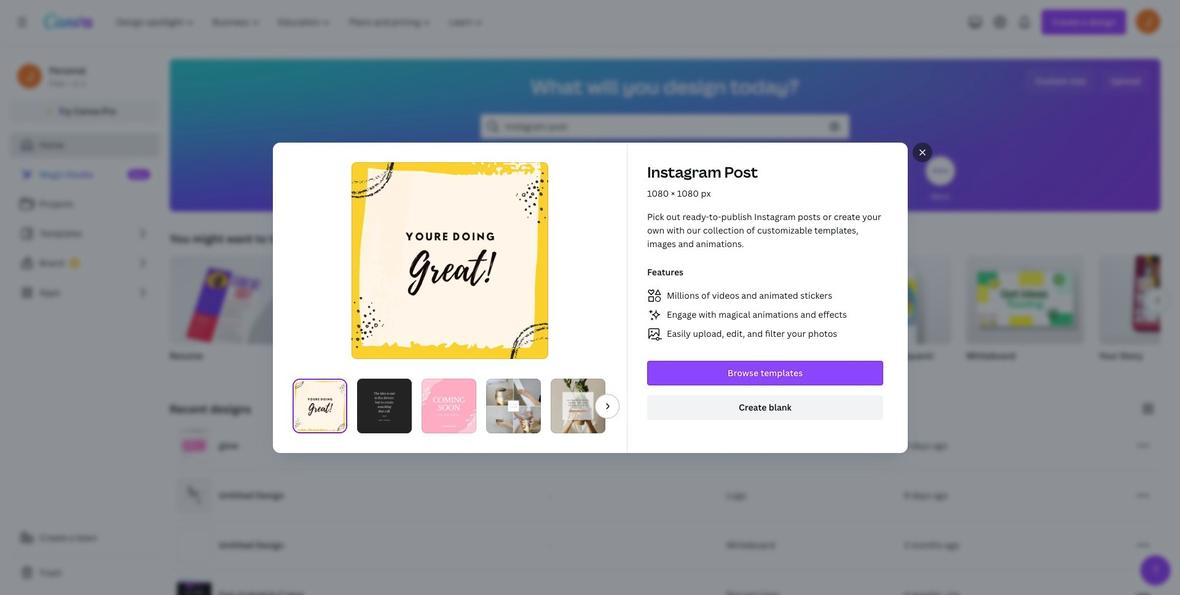 Task type: describe. For each thing, give the bounding box(es) containing it.
top level navigation element
[[108, 10, 494, 34]]



Task type: vqa. For each thing, say whether or not it's contained in the screenshot.
leftmost list
yes



Task type: locate. For each thing, give the bounding box(es) containing it.
None search field
[[481, 114, 850, 139]]

0 horizontal spatial list
[[10, 162, 160, 305]]

1 horizontal spatial list
[[647, 288, 883, 341]]

group
[[1099, 248, 1180, 378], [170, 256, 288, 378], [302, 256, 421, 378], [435, 256, 553, 378], [568, 256, 686, 378], [701, 256, 819, 378], [834, 256, 952, 378], [967, 256, 1085, 378]]

list
[[10, 162, 160, 305], [647, 288, 883, 341]]



